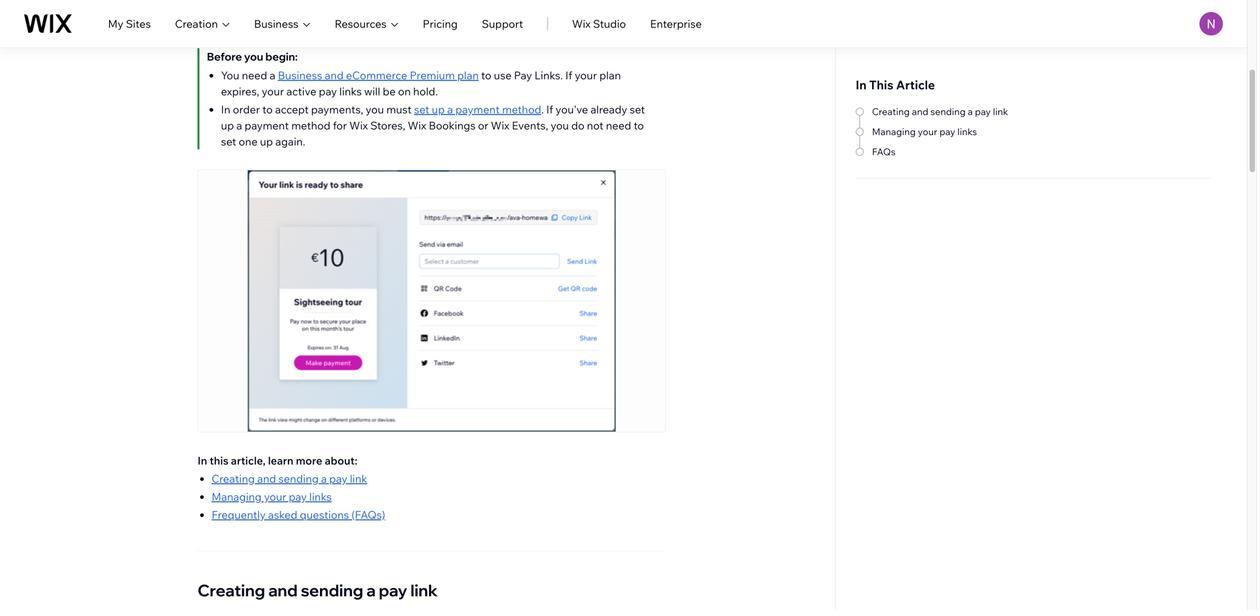 Task type: describe. For each thing, give the bounding box(es) containing it.
events,
[[512, 119, 548, 132]]

studio
[[593, 17, 626, 30]]

managing your pay links
[[872, 126, 977, 138]]

1 plan from the left
[[457, 69, 479, 82]]

set up a payment method link
[[414, 103, 541, 116]]

1 horizontal spatial up
[[260, 135, 273, 148]]

a screenshot of a pay link that is ready to share. image
[[248, 170, 616, 432]]

you
[[221, 69, 240, 82]]

can
[[1016, 41, 1032, 53]]

2 horizontal spatial link
[[993, 106, 1008, 118]]

help
[[1034, 41, 1053, 53]]

on
[[398, 85, 411, 98]]

this
[[210, 454, 229, 468]]

this
[[870, 77, 894, 92]]

in order to accept payments, you must set up a payment method
[[221, 103, 541, 116]]

do
[[572, 119, 585, 132]]

creation button
[[175, 16, 230, 32]]

wix inside get matched with a wix partner who can help you reach your site goals.
[[943, 41, 959, 53]]

be
[[383, 85, 396, 98]]

enterprise link
[[650, 16, 702, 32]]

you inside get matched with a wix partner who can help you reach your site goals.
[[1055, 41, 1071, 53]]

0 vertical spatial managing
[[872, 126, 916, 138]]

article,
[[231, 454, 266, 468]]

will
[[364, 85, 380, 98]]

. if you've already set up a payment method for wix stores, wix bookings or wix events, you do not need to set one up again.
[[221, 103, 645, 148]]

business and ecommerce premium plan link
[[278, 69, 479, 82]]

premium
[[410, 69, 455, 82]]

active
[[287, 85, 317, 98]]

your up accept
[[262, 85, 284, 98]]

you down will
[[366, 103, 384, 116]]

get matched
[[864, 80, 914, 90]]

support link
[[482, 16, 523, 32]]

to inside . if you've already set up a payment method for wix stores, wix bookings or wix events, you do not need to set one up again.
[[634, 119, 644, 132]]

article
[[896, 77, 935, 92]]

(faqs)
[[352, 509, 385, 522]]

pricing
[[423, 17, 458, 30]]

links inside in this article, learn more about: creating and sending a pay link managing your pay links frequently asked questions (faqs)
[[309, 490, 332, 504]]

if inside to use pay links. if your plan expires, your active pay links will be on hold.
[[566, 69, 573, 82]]

0 vertical spatial creating
[[872, 106, 910, 118]]

already
[[591, 103, 628, 116]]

must
[[387, 103, 412, 116]]

in this article, learn more about: creating and sending a pay link managing your pay links frequently asked questions (faqs)
[[198, 454, 385, 522]]

0 vertical spatial up
[[432, 103, 445, 116]]

matched
[[880, 80, 914, 90]]

ecommerce
[[346, 69, 407, 82]]

.
[[541, 103, 544, 116]]

get matched with a wix partner who can help you reach your site goals.
[[856, 41, 1071, 65]]

not
[[587, 119, 604, 132]]

hold.
[[413, 85, 438, 98]]

a inside . if you've already set up a payment method for wix stores, wix bookings or wix events, you do not need to set one up again.
[[236, 119, 242, 132]]

business inside popup button
[[254, 17, 299, 30]]

managing your pay links link
[[212, 490, 332, 504]]

before you begin:
[[207, 50, 298, 63]]

and inside in this article, learn more about: creating and sending a pay link managing your pay links frequently asked questions (faqs)
[[257, 472, 276, 486]]

bookings
[[429, 119, 476, 132]]

who
[[996, 41, 1014, 53]]

my sites link
[[108, 16, 151, 32]]

reach
[[856, 53, 880, 65]]

pay
[[514, 69, 532, 82]]

0 vertical spatial creating and sending a pay link
[[872, 106, 1008, 118]]

wix down must
[[408, 119, 426, 132]]

resources button
[[335, 16, 399, 32]]

2 horizontal spatial set
[[630, 103, 645, 116]]

order
[[233, 103, 260, 116]]

about:
[[325, 454, 358, 468]]

get for get matched with a wix partner who can help you reach your site goals.
[[856, 41, 872, 53]]

method inside . if you've already set up a payment method for wix stores, wix bookings or wix events, you do not need to set one up again.
[[291, 119, 331, 132]]

links inside to use pay links. if your plan expires, your active pay links will be on hold.
[[339, 85, 362, 98]]

again.
[[275, 135, 305, 148]]

you left begin:
[[244, 50, 263, 63]]



Task type: vqa. For each thing, say whether or not it's contained in the screenshot.
matched
yes



Task type: locate. For each thing, give the bounding box(es) containing it.
get
[[856, 41, 872, 53], [864, 80, 878, 90]]

site
[[904, 53, 920, 65]]

profile image image
[[1200, 12, 1223, 35]]

use
[[494, 69, 512, 82]]

payments,
[[311, 103, 363, 116]]

your down matched
[[882, 53, 902, 65]]

2 vertical spatial links
[[309, 490, 332, 504]]

wix right 'for'
[[349, 119, 368, 132]]

wix up goals.
[[943, 41, 959, 53]]

my sites
[[108, 17, 151, 30]]

creating
[[872, 106, 910, 118], [212, 472, 255, 486], [198, 581, 265, 601]]

expires,
[[221, 85, 259, 98]]

0 vertical spatial links
[[339, 85, 362, 98]]

1 horizontal spatial to
[[481, 69, 492, 82]]

up
[[432, 103, 445, 116], [221, 119, 234, 132], [260, 135, 273, 148]]

you right help
[[1055, 41, 1071, 53]]

a inside in this article, learn more about: creating and sending a pay link managing your pay links frequently asked questions (faqs)
[[321, 472, 327, 486]]

1 horizontal spatial method
[[502, 103, 541, 116]]

business
[[254, 17, 299, 30], [278, 69, 322, 82]]

1 vertical spatial sending
[[279, 472, 319, 486]]

1 vertical spatial up
[[221, 119, 234, 132]]

begin:
[[265, 50, 298, 63]]

wix inside wix studio link
[[572, 17, 591, 30]]

partner
[[961, 41, 994, 53]]

1 horizontal spatial plan
[[600, 69, 621, 82]]

set
[[414, 103, 430, 116], [630, 103, 645, 116], [221, 135, 236, 148]]

if
[[566, 69, 573, 82], [546, 103, 553, 116]]

managing inside in this article, learn more about: creating and sending a pay link managing your pay links frequently asked questions (faqs)
[[212, 490, 262, 504]]

managing up faqs
[[872, 126, 916, 138]]

creation
[[175, 17, 218, 30]]

0 vertical spatial sending
[[931, 106, 966, 118]]

and
[[325, 69, 344, 82], [912, 106, 929, 118], [257, 472, 276, 486], [268, 581, 298, 601]]

your up "you've"
[[575, 69, 597, 82]]

matched
[[874, 41, 913, 53]]

plan left use on the top of the page
[[457, 69, 479, 82]]

learn
[[268, 454, 294, 468]]

to left use on the top of the page
[[481, 69, 492, 82]]

1 vertical spatial managing
[[212, 490, 262, 504]]

get down the reach
[[864, 80, 878, 90]]

to right order
[[262, 103, 273, 116]]

sending
[[931, 106, 966, 118], [279, 472, 319, 486], [301, 581, 363, 601]]

in this article
[[856, 77, 935, 92]]

set down hold.
[[414, 103, 430, 116]]

get up the reach
[[856, 41, 872, 53]]

resources
[[335, 17, 387, 30]]

2 horizontal spatial up
[[432, 103, 445, 116]]

pay
[[319, 85, 337, 98], [975, 106, 991, 118], [940, 126, 956, 138], [329, 472, 348, 486], [289, 490, 307, 504], [379, 581, 408, 601]]

wix studio link
[[572, 16, 626, 32]]

0 horizontal spatial managing
[[212, 490, 262, 504]]

method
[[502, 103, 541, 116], [291, 119, 331, 132]]

2 vertical spatial creating
[[198, 581, 265, 601]]

2 plan from the left
[[600, 69, 621, 82]]

your inside in this article, learn more about: creating and sending a pay link managing your pay links frequently asked questions (faqs)
[[264, 490, 286, 504]]

need down already
[[606, 119, 632, 132]]

1 vertical spatial link
[[350, 472, 367, 486]]

1 horizontal spatial payment
[[456, 103, 500, 116]]

creating inside in this article, learn more about: creating and sending a pay link managing your pay links frequently asked questions (faqs)
[[212, 472, 255, 486]]

1 vertical spatial need
[[606, 119, 632, 132]]

wix right "or"
[[491, 119, 510, 132]]

link
[[993, 106, 1008, 118], [350, 472, 367, 486], [411, 581, 438, 601]]

stores,
[[370, 119, 405, 132]]

1 horizontal spatial links
[[339, 85, 362, 98]]

you need a business and ecommerce premium plan
[[221, 69, 479, 82]]

1 vertical spatial get
[[864, 80, 878, 90]]

pricing link
[[423, 16, 458, 32]]

0 vertical spatial business
[[254, 17, 299, 30]]

payment up "or"
[[456, 103, 500, 116]]

1 vertical spatial method
[[291, 119, 331, 132]]

frequently
[[212, 509, 266, 522]]

up down order
[[221, 119, 234, 132]]

with
[[915, 41, 934, 53]]

you inside . if you've already set up a payment method for wix stores, wix bookings or wix events, you do not need to set one up again.
[[551, 119, 569, 132]]

frequently asked questions (faqs) link
[[212, 509, 385, 522]]

my
[[108, 17, 123, 30]]

to
[[481, 69, 492, 82], [262, 103, 273, 116], [634, 119, 644, 132]]

wix
[[572, 17, 591, 30], [943, 41, 959, 53], [349, 119, 368, 132], [408, 119, 426, 132], [491, 119, 510, 132]]

1 vertical spatial creating and sending a pay link
[[198, 581, 438, 601]]

before
[[207, 50, 242, 63]]

faqs
[[872, 146, 896, 158]]

0 vertical spatial need
[[242, 69, 267, 82]]

2 vertical spatial up
[[260, 135, 273, 148]]

to inside to use pay links. if your plan expires, your active pay links will be on hold.
[[481, 69, 492, 82]]

set right already
[[630, 103, 645, 116]]

method up events,
[[502, 103, 541, 116]]

wix studio
[[572, 17, 626, 30]]

1 horizontal spatial if
[[566, 69, 573, 82]]

1 horizontal spatial in
[[221, 103, 230, 116]]

payment inside . if you've already set up a payment method for wix stores, wix bookings or wix events, you do not need to set one up again.
[[245, 119, 289, 132]]

more
[[296, 454, 322, 468]]

1 vertical spatial in
[[221, 103, 230, 116]]

2 vertical spatial to
[[634, 119, 644, 132]]

0 horizontal spatial to
[[262, 103, 273, 116]]

1 horizontal spatial set
[[414, 103, 430, 116]]

0 vertical spatial if
[[566, 69, 573, 82]]

goals.
[[922, 53, 948, 65]]

in for in order to accept payments, you must set up a payment method
[[221, 103, 230, 116]]

plan inside to use pay links. if your plan expires, your active pay links will be on hold.
[[600, 69, 621, 82]]

need inside . if you've already set up a payment method for wix stores, wix bookings or wix events, you do not need to set one up again.
[[606, 119, 632, 132]]

0 horizontal spatial payment
[[245, 119, 289, 132]]

0 horizontal spatial set
[[221, 135, 236, 148]]

or
[[478, 119, 489, 132]]

creating and sending a pay link link
[[212, 472, 367, 486]]

0 horizontal spatial need
[[242, 69, 267, 82]]

1 vertical spatial links
[[958, 126, 977, 138]]

you've
[[556, 103, 588, 116]]

0 horizontal spatial up
[[221, 119, 234, 132]]

plan up already
[[600, 69, 621, 82]]

0 vertical spatial in
[[856, 77, 867, 92]]

0 horizontal spatial method
[[291, 119, 331, 132]]

1 vertical spatial business
[[278, 69, 322, 82]]

managing up frequently
[[212, 490, 262, 504]]

pay inside to use pay links. if your plan expires, your active pay links will be on hold.
[[319, 85, 337, 98]]

0 horizontal spatial if
[[546, 103, 553, 116]]

0 horizontal spatial link
[[350, 472, 367, 486]]

creating and sending a pay link
[[872, 106, 1008, 118], [198, 581, 438, 601]]

2 vertical spatial in
[[198, 454, 207, 468]]

questions
[[300, 509, 349, 522]]

plan
[[457, 69, 479, 82], [600, 69, 621, 82]]

get inside get matched with a wix partner who can help you reach your site goals.
[[856, 41, 872, 53]]

payment up one
[[245, 119, 289, 132]]

0 horizontal spatial creating and sending a pay link
[[198, 581, 438, 601]]

links
[[339, 85, 362, 98], [958, 126, 977, 138], [309, 490, 332, 504]]

to right the not
[[634, 119, 644, 132]]

0 vertical spatial to
[[481, 69, 492, 82]]

1 horizontal spatial need
[[606, 119, 632, 132]]

your up asked
[[264, 490, 286, 504]]

0 horizontal spatial links
[[309, 490, 332, 504]]

method down accept
[[291, 119, 331, 132]]

2 horizontal spatial to
[[634, 119, 644, 132]]

sites
[[126, 17, 151, 30]]

1 vertical spatial if
[[546, 103, 553, 116]]

in
[[856, 77, 867, 92], [221, 103, 230, 116], [198, 454, 207, 468]]

0 vertical spatial method
[[502, 103, 541, 116]]

accept
[[275, 103, 309, 116]]

your inside get matched with a wix partner who can help you reach your site goals.
[[882, 53, 902, 65]]

1 vertical spatial to
[[262, 103, 273, 116]]

1 horizontal spatial managing
[[872, 126, 916, 138]]

get matched link
[[856, 77, 922, 92]]

get inside get matched link
[[864, 80, 878, 90]]

for
[[333, 119, 347, 132]]

0 vertical spatial payment
[[456, 103, 500, 116]]

need down before you begin:
[[242, 69, 267, 82]]

link inside in this article, learn more about: creating and sending a pay link managing your pay links frequently asked questions (faqs)
[[350, 472, 367, 486]]

enterprise
[[650, 17, 702, 30]]

get for get matched
[[864, 80, 878, 90]]

2 vertical spatial sending
[[301, 581, 363, 601]]

asked
[[268, 509, 298, 522]]

one
[[239, 135, 258, 148]]

business up the active
[[278, 69, 322, 82]]

2 horizontal spatial in
[[856, 77, 867, 92]]

support
[[482, 17, 523, 30]]

2 horizontal spatial links
[[958, 126, 977, 138]]

links.
[[535, 69, 563, 82]]

if right .
[[546, 103, 553, 116]]

need
[[242, 69, 267, 82], [606, 119, 632, 132]]

set left one
[[221, 135, 236, 148]]

sending inside in this article, learn more about: creating and sending a pay link managing your pay links frequently asked questions (faqs)
[[279, 472, 319, 486]]

business up begin:
[[254, 17, 299, 30]]

business button
[[254, 16, 311, 32]]

to use pay links. if your plan expires, your active pay links will be on hold.
[[221, 69, 621, 98]]

if inside . if you've already set up a payment method for wix stores, wix bookings or wix events, you do not need to set one up again.
[[546, 103, 553, 116]]

in for in this article
[[856, 77, 867, 92]]

if right links.
[[566, 69, 573, 82]]

managing
[[872, 126, 916, 138], [212, 490, 262, 504]]

0 horizontal spatial plan
[[457, 69, 479, 82]]

in for in this article, learn more about: creating and sending a pay link managing your pay links frequently asked questions (faqs)
[[198, 454, 207, 468]]

1 horizontal spatial creating and sending a pay link
[[872, 106, 1008, 118]]

1 horizontal spatial link
[[411, 581, 438, 601]]

0 vertical spatial get
[[856, 41, 872, 53]]

1 vertical spatial payment
[[245, 119, 289, 132]]

up up bookings
[[432, 103, 445, 116]]

0 horizontal spatial in
[[198, 454, 207, 468]]

your down article
[[918, 126, 938, 138]]

2 vertical spatial link
[[411, 581, 438, 601]]

in inside in this article, learn more about: creating and sending a pay link managing your pay links frequently asked questions (faqs)
[[198, 454, 207, 468]]

0 vertical spatial link
[[993, 106, 1008, 118]]

wix left studio
[[572, 17, 591, 30]]

you left do
[[551, 119, 569, 132]]

a inside get matched with a wix partner who can help you reach your site goals.
[[936, 41, 941, 53]]

you
[[1055, 41, 1071, 53], [244, 50, 263, 63], [366, 103, 384, 116], [551, 119, 569, 132]]

up right one
[[260, 135, 273, 148]]

a
[[936, 41, 941, 53], [270, 69, 276, 82], [447, 103, 453, 116], [968, 106, 973, 118], [236, 119, 242, 132], [321, 472, 327, 486], [367, 581, 376, 601]]

1 vertical spatial creating
[[212, 472, 255, 486]]



